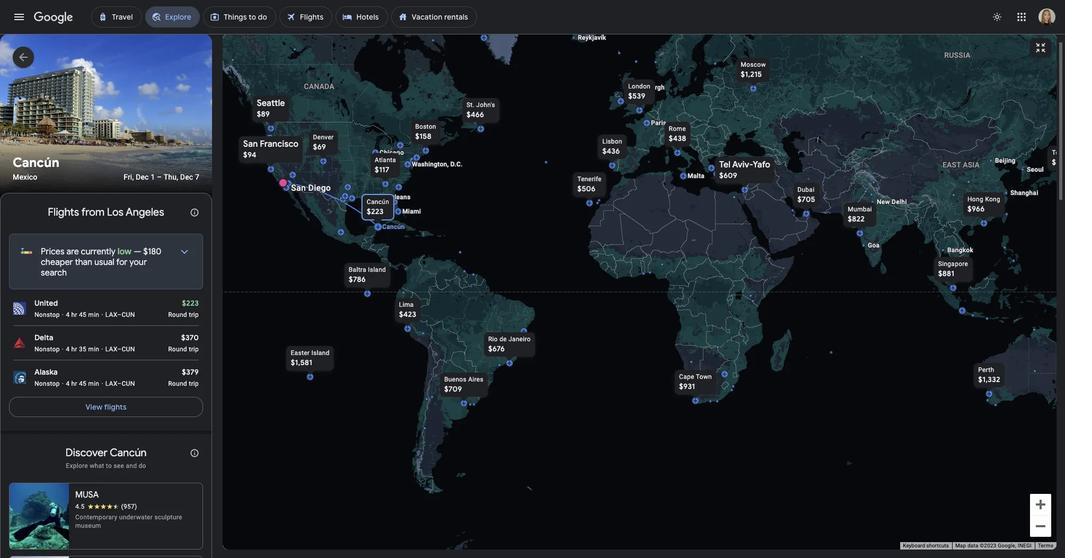 Task type: vqa. For each thing, say whether or not it's contained in the screenshot.
Rome
yes



Task type: describe. For each thing, give the bounding box(es) containing it.
lima $423
[[399, 301, 416, 319]]

hr for united
[[71, 312, 77, 319]]

moscow $1,215
[[741, 61, 766, 79]]

trip for $223
[[189, 312, 199, 319]]

to
[[106, 463, 112, 470]]

seattle
[[257, 98, 285, 108]]

966 US dollars text field
[[968, 204, 985, 214]]

cape town $931
[[679, 373, 712, 391]]

contemporary underwater sculpture museum
[[75, 514, 182, 530]]

san diego
[[291, 183, 331, 193]]

united
[[34, 299, 58, 308]]

athens
[[716, 164, 737, 172]]

$223 inside $223 round trip
[[182, 299, 199, 308]]

usual
[[94, 258, 114, 268]]

$822
[[848, 214, 865, 224]]

new delhi
[[877, 198, 907, 206]]

rio de janeiro $676
[[488, 336, 531, 354]]

boston $158
[[415, 123, 436, 141]]

931 US dollars text field
[[679, 382, 695, 391]]

aires
[[468, 376, 484, 383]]

trip for $370
[[189, 346, 199, 354]]

nonstop for united
[[34, 312, 60, 319]]

explore what to see and do
[[66, 463, 146, 470]]

flights
[[104, 403, 127, 412]]

 image for alaska
[[62, 380, 64, 389]]

cancún $223
[[367, 198, 389, 216]]

main menu image
[[13, 11, 25, 23]]

rome
[[669, 125, 686, 132]]

– right 1
[[157, 173, 162, 182]]

©2023
[[981, 543, 997, 549]]

london
[[628, 82, 651, 90]]

san francisco $94
[[243, 139, 299, 159]]

4 hr 45 min for alaska
[[66, 381, 99, 388]]

usd button
[[142, 537, 186, 554]]

822 US dollars text field
[[848, 214, 865, 224]]

69 US dollars text field
[[313, 142, 326, 151]]

are
[[67, 247, 79, 258]]

lax for united
[[105, 312, 117, 319]]

east asia
[[943, 160, 980, 169]]

$676
[[488, 344, 505, 354]]

flights from los angeles
[[48, 206, 164, 219]]

map region
[[97, 5, 1066, 559]]

$1,581
[[291, 358, 312, 367]]

angeles
[[126, 206, 164, 219]]

east
[[943, 160, 961, 169]]

4.5
[[75, 504, 85, 511]]

dubai
[[798, 186, 815, 193]]

89 US dollars text field
[[257, 109, 270, 119]]

de
[[500, 336, 507, 343]]

baltra
[[349, 266, 366, 273]]

$223 round trip
[[168, 299, 199, 319]]

cheaper
[[41, 258, 73, 268]]

379 US dollars text field
[[182, 368, 199, 377]]

370 US dollars text field
[[181, 333, 199, 343]]

cun for $379
[[122, 381, 135, 388]]

aviv-
[[733, 159, 753, 170]]

$1,215
[[741, 69, 762, 79]]

perth $1,332
[[979, 366, 1001, 384]]

shanghai
[[1011, 189, 1039, 197]]

tenerife $506
[[578, 175, 602, 193]]

discover cancún
[[65, 447, 147, 460]]

$423
[[399, 310, 416, 319]]

island for $1,581
[[311, 349, 329, 357]]

toky
[[1052, 149, 1066, 156]]

$966
[[968, 204, 985, 214]]

min for alaska
[[88, 381, 99, 388]]

$1,332
[[979, 375, 1001, 384]]

d.c.
[[451, 160, 463, 168]]

– for $379
[[117, 381, 122, 388]]

about these results image
[[182, 200, 207, 226]]

lax for delta
[[105, 346, 117, 354]]

539 US dollars text field
[[628, 91, 646, 101]]

explore
[[66, 463, 88, 470]]

musa
[[75, 490, 99, 501]]

$539
[[628, 91, 646, 101]]

$436
[[603, 146, 620, 156]]

english
[[46, 541, 72, 551]]

cun for $370
[[122, 346, 135, 354]]

navigate back image
[[13, 47, 34, 68]]

676 US dollars text field
[[488, 344, 505, 354]]

lima
[[399, 301, 414, 309]]

round for $370
[[168, 346, 187, 354]]

singapore
[[939, 260, 969, 268]]

view
[[86, 403, 103, 412]]

data
[[968, 543, 979, 549]]

$94
[[243, 150, 256, 159]]

45 for united
[[79, 312, 87, 319]]

singapore $881
[[939, 260, 969, 278]]

baltra island $786
[[349, 266, 386, 284]]

 image for united
[[62, 311, 64, 320]]

buenos
[[444, 376, 467, 383]]

new for new orleans
[[373, 193, 386, 201]]

map
[[956, 543, 967, 549]]

keyboard shortcuts button
[[904, 543, 950, 550]]

toky $428
[[1052, 149, 1066, 167]]

new for new delhi
[[877, 198, 890, 206]]

denver $69
[[313, 133, 334, 151]]

709 US dollars text field
[[444, 384, 462, 394]]

cancún up and
[[110, 447, 147, 460]]

mumbai
[[848, 206, 872, 213]]

$69
[[313, 142, 326, 151]]

view smaller map image
[[1035, 41, 1048, 54]]

lisbon $436
[[603, 138, 622, 156]]

506 US dollars text field
[[578, 184, 596, 193]]

boston
[[415, 123, 436, 130]]

tenerife
[[578, 175, 602, 183]]

keyboard shortcuts
[[904, 543, 950, 549]]

diego
[[308, 183, 331, 193]]

hr for delta
[[71, 346, 77, 354]]

$705
[[798, 194, 816, 204]]



Task type: locate. For each thing, give the bounding box(es) containing it.
0 horizontal spatial san
[[243, 139, 258, 149]]

0 vertical spatial trip
[[189, 312, 199, 319]]

loading results progress bar
[[0, 34, 1066, 36]]

117 US dollars text field
[[375, 165, 390, 174]]

cancún
[[13, 155, 59, 171], [367, 198, 389, 206], [382, 223, 405, 231], [110, 447, 147, 460]]

hr up 4 hr 35 min
[[71, 312, 77, 319]]

trip inside $379 round trip
[[189, 381, 199, 388]]

beijing
[[996, 157, 1016, 164]]

609 US dollars text field
[[720, 171, 738, 180]]

1 vertical spatial san
[[291, 183, 306, 193]]

$881
[[939, 269, 955, 278]]

0 vertical spatial $223
[[367, 207, 384, 216]]

1 min from the top
[[88, 312, 99, 319]]

lax – cun for $379
[[105, 381, 135, 388]]

0 vertical spatial lax – cun
[[105, 312, 135, 319]]

delhi
[[892, 198, 907, 206]]

round down $379 'text box'
[[168, 381, 187, 388]]

cancún up $223 text box
[[367, 198, 389, 206]]

4 down 4 hr 35 min
[[66, 381, 70, 388]]

francisco
[[260, 139, 299, 149]]

1 45 from the top
[[79, 312, 87, 319]]

round down "$370"
[[168, 346, 187, 354]]

3 lax from the top
[[105, 381, 117, 388]]

round for $223
[[168, 312, 187, 319]]

1 nonstop from the top
[[34, 312, 60, 319]]

3 trip from the top
[[189, 381, 199, 388]]

lax – cun for $223
[[105, 312, 135, 319]]

438 US dollars text field
[[669, 133, 687, 143]]

94 US dollars text field
[[243, 150, 256, 159]]

min for delta
[[88, 346, 99, 354]]

1 vertical spatial 4 hr 45 min
[[66, 381, 99, 388]]

2 vertical spatial cun
[[122, 381, 135, 388]]

423 US dollars text field
[[399, 310, 416, 319]]

2 vertical spatial lax – cun
[[105, 381, 135, 388]]

about these results image
[[182, 441, 207, 467]]

$709
[[444, 384, 462, 394]]

1 4 from the top
[[66, 312, 70, 319]]

2 nonstop from the top
[[34, 346, 60, 354]]

round down 223 us dollars text field on the left of page
[[168, 312, 187, 319]]

delta image
[[13, 337, 26, 350]]

$466
[[467, 110, 484, 119]]

2 vertical spatial min
[[88, 381, 99, 388]]

3 lax – cun from the top
[[105, 381, 135, 388]]

view flights
[[86, 403, 127, 412]]

0 vertical spatial round
[[168, 312, 187, 319]]

trip down $379 'text box'
[[189, 381, 199, 388]]

lax – cun for $370
[[105, 346, 135, 354]]

4 left 35
[[66, 346, 70, 354]]

chicago
[[380, 149, 404, 156]]

lax – cun down for
[[105, 312, 135, 319]]

1  image from the top
[[62, 311, 64, 320]]

cancún up mexico
[[13, 155, 59, 171]]

min up 4 hr 35 min
[[88, 312, 99, 319]]

malta
[[688, 172, 705, 180]]

0 horizontal spatial $223
[[182, 299, 199, 308]]

fri, dec 1 – thu, dec 7
[[124, 173, 199, 182]]

lax – cun
[[105, 312, 135, 319], [105, 346, 135, 354], [105, 381, 135, 388]]

1215 US dollars text field
[[741, 69, 762, 79]]

cun for $223
[[122, 312, 135, 319]]

states)
[[101, 541, 125, 551]]

new up $223 text box
[[373, 193, 386, 201]]

seattle $89
[[257, 98, 285, 119]]

lax down usual
[[105, 312, 117, 319]]

$506
[[578, 184, 596, 193]]

4 for alaska
[[66, 381, 70, 388]]

(united
[[73, 541, 99, 551]]

change appearance image
[[985, 4, 1011, 30]]

$89
[[257, 109, 270, 119]]

 image down 'search'
[[62, 311, 64, 320]]

$223
[[367, 207, 384, 216], [182, 299, 199, 308]]

1 vertical spatial island
[[311, 349, 329, 357]]

2 lax – cun from the top
[[105, 346, 135, 354]]

3 min from the top
[[88, 381, 99, 388]]

2 vertical spatial round
[[168, 381, 187, 388]]

island right baltra
[[368, 266, 386, 273]]

trip
[[189, 312, 199, 319], [189, 346, 199, 354], [189, 381, 199, 388]]

1 lax – cun from the top
[[105, 312, 135, 319]]

mumbai $822
[[848, 206, 872, 224]]

trip inside $223 round trip
[[189, 312, 199, 319]]

lax – cun up flights
[[105, 381, 135, 388]]

0 vertical spatial lax
[[105, 312, 117, 319]]

hr for alaska
[[71, 381, 77, 388]]

and
[[126, 463, 137, 470]]

$379
[[182, 368, 199, 377]]

4 for united
[[66, 312, 70, 319]]

2 vertical spatial nonstop
[[34, 381, 60, 388]]

st.
[[467, 101, 475, 108]]

nonstop for alaska
[[34, 381, 60, 388]]

san up $94 text box
[[243, 139, 258, 149]]

1 vertical spatial cun
[[122, 346, 135, 354]]

1 vertical spatial hr
[[71, 346, 77, 354]]

shortcuts
[[927, 543, 950, 549]]

london $539
[[628, 82, 651, 101]]

island inside baltra island $786
[[368, 266, 386, 273]]

new left delhi
[[877, 198, 890, 206]]

35
[[79, 346, 87, 354]]

san inside san francisco $94
[[243, 139, 258, 149]]

2 vertical spatial lax
[[105, 381, 117, 388]]

3 4 from the top
[[66, 381, 70, 388]]

lax
[[105, 312, 117, 319], [105, 346, 117, 354], [105, 381, 117, 388]]

1 vertical spatial lax
[[105, 346, 117, 354]]

cun down for
[[122, 312, 135, 319]]

1 horizontal spatial dec
[[180, 173, 193, 182]]

sculpture
[[155, 514, 182, 522]]

edinburgh
[[635, 84, 665, 91]]

fri,
[[124, 173, 134, 182]]

do
[[139, 463, 146, 470]]

0 vertical spatial cun
[[122, 312, 135, 319]]

russia
[[945, 51, 971, 59]]

1 vertical spatial min
[[88, 346, 99, 354]]

cun up flights
[[122, 381, 135, 388]]

$223 inside cancún $223
[[367, 207, 384, 216]]

4 hr 45 min up 4 hr 35 min
[[66, 312, 99, 319]]

cancún down miami
[[382, 223, 405, 231]]

lax right 35
[[105, 346, 117, 354]]

— $180 cheaper than usual for your search
[[41, 247, 162, 279]]

45 up view
[[79, 381, 87, 388]]

1 horizontal spatial san
[[291, 183, 306, 193]]

428 US dollars text field
[[1052, 157, 1066, 167]]

trip inside $370 round trip
[[189, 346, 199, 354]]

1 cun from the top
[[122, 312, 135, 319]]

than
[[75, 258, 92, 268]]

0 vertical spatial min
[[88, 312, 99, 319]]

dec left "7"
[[180, 173, 193, 182]]

low
[[118, 247, 132, 258]]

0 vertical spatial island
[[368, 266, 386, 273]]

1 vertical spatial $223
[[182, 299, 199, 308]]

nonstop down delta
[[34, 346, 60, 354]]

– for $370
[[117, 346, 122, 354]]

island right easter
[[311, 349, 329, 357]]

0 horizontal spatial island
[[311, 349, 329, 357]]

$428
[[1052, 157, 1066, 167]]

st. john's $466
[[467, 101, 495, 119]]

705 US dollars text field
[[798, 194, 816, 204]]

nonstop for delta
[[34, 346, 60, 354]]

museum
[[75, 523, 101, 530]]

0 vertical spatial san
[[243, 139, 258, 149]]

0 vertical spatial hr
[[71, 312, 77, 319]]

min up view
[[88, 381, 99, 388]]

4 hr 45 min up view
[[66, 381, 99, 388]]

$370
[[181, 333, 199, 343]]

thu,
[[164, 173, 178, 182]]

1 4 hr 45 min from the top
[[66, 312, 99, 319]]

1 vertical spatial nonstop
[[34, 346, 60, 354]]

786 US dollars text field
[[349, 275, 366, 284]]

1 vertical spatial 4
[[66, 346, 70, 354]]

hr left 35
[[71, 346, 77, 354]]

1 hr from the top
[[71, 312, 77, 319]]

0 vertical spatial 4 hr 45 min
[[66, 312, 99, 319]]

underwater
[[119, 514, 153, 522]]

4.5 out of 5 stars from 957 reviews image
[[75, 503, 137, 512]]

alaska image
[[13, 372, 26, 384]]

1 vertical spatial 45
[[79, 381, 87, 388]]

2 cun from the top
[[122, 346, 135, 354]]

0 horizontal spatial new
[[373, 193, 386, 201]]

$438
[[669, 133, 687, 143]]

2 4 hr 45 min from the top
[[66, 381, 99, 388]]

cun right 35
[[122, 346, 135, 354]]

2 45 from the top
[[79, 381, 87, 388]]

1 vertical spatial round
[[168, 346, 187, 354]]

 image
[[62, 311, 64, 320], [62, 380, 64, 389]]

2 dec from the left
[[180, 173, 193, 182]]

english (united states) button
[[26, 537, 134, 554]]

 image
[[62, 346, 64, 354]]

4 hr 45 min for united
[[66, 312, 99, 319]]

0 horizontal spatial dec
[[136, 173, 149, 182]]

miami
[[402, 208, 421, 215]]

more details image
[[172, 240, 197, 265]]

easter island $1,581
[[291, 349, 329, 367]]

3 hr from the top
[[71, 381, 77, 388]]

map data ©2023 google, inegi
[[956, 543, 1032, 549]]

1 trip from the top
[[189, 312, 199, 319]]

$158
[[415, 131, 432, 141]]

436 US dollars text field
[[603, 146, 620, 156]]

4 hr 45 min
[[66, 312, 99, 319], [66, 381, 99, 388]]

min right 35
[[88, 346, 99, 354]]

2  image from the top
[[62, 380, 64, 389]]

2 vertical spatial 4
[[66, 381, 70, 388]]

round inside $379 round trip
[[168, 381, 187, 388]]

your
[[130, 258, 147, 268]]

3 cun from the top
[[122, 381, 135, 388]]

0 vertical spatial 45
[[79, 312, 87, 319]]

$223 up 370 us dollars text field
[[182, 299, 199, 308]]

3 nonstop from the top
[[34, 381, 60, 388]]

atlanta
[[375, 156, 396, 164]]

1 vertical spatial  image
[[62, 380, 64, 389]]

1 vertical spatial trip
[[189, 346, 199, 354]]

2 vertical spatial hr
[[71, 381, 77, 388]]

round inside $370 round trip
[[168, 346, 187, 354]]

google,
[[999, 543, 1017, 549]]

dec left 1
[[136, 173, 149, 182]]

san for diego
[[291, 183, 306, 193]]

1 lax from the top
[[105, 312, 117, 319]]

goa
[[868, 242, 880, 249]]

yafo
[[753, 159, 771, 170]]

lax up flights
[[105, 381, 117, 388]]

buenos aires $709
[[444, 376, 484, 394]]

island inside easter island $1,581
[[311, 349, 329, 357]]

2 lax from the top
[[105, 346, 117, 354]]

trip for $379
[[189, 381, 199, 388]]

nonstop down alaska
[[34, 381, 60, 388]]

what
[[90, 463, 104, 470]]

search
[[41, 268, 67, 279]]

1581 US dollars text field
[[291, 358, 312, 367]]

 image right alaska icon
[[62, 380, 64, 389]]

san left diego
[[291, 183, 306, 193]]

island for $786
[[368, 266, 386, 273]]

45 for alaska
[[79, 381, 87, 388]]

2 round from the top
[[168, 346, 187, 354]]

round for $379
[[168, 381, 187, 388]]

perth
[[979, 366, 995, 374]]

466 US dollars text field
[[467, 110, 484, 119]]

0 vertical spatial 4
[[66, 312, 70, 319]]

– right 35
[[117, 346, 122, 354]]

san
[[243, 139, 258, 149], [291, 183, 306, 193]]

nonstop down united
[[34, 312, 60, 319]]

seoul
[[1027, 166, 1044, 173]]

3 round from the top
[[168, 381, 187, 388]]

– down for
[[117, 312, 122, 319]]

2 hr from the top
[[71, 346, 77, 354]]

lax – cun right 35
[[105, 346, 135, 354]]

$223 down the 'new orleans'
[[367, 207, 384, 216]]

1 dec from the left
[[136, 173, 149, 182]]

1 horizontal spatial new
[[877, 198, 890, 206]]

flights
[[48, 206, 79, 219]]

united image
[[13, 303, 26, 315]]

lisbon
[[603, 138, 622, 145]]

881 US dollars text field
[[939, 269, 955, 278]]

223 US dollars text field
[[182, 299, 199, 308]]

2 vertical spatial trip
[[189, 381, 199, 388]]

2 4 from the top
[[66, 346, 70, 354]]

0 vertical spatial  image
[[62, 311, 64, 320]]

min for united
[[88, 312, 99, 319]]

1 round from the top
[[168, 312, 187, 319]]

trip down "$370"
[[189, 346, 199, 354]]

john's
[[476, 101, 495, 108]]

$931
[[679, 382, 695, 391]]

canada
[[304, 82, 334, 90]]

2 trip from the top
[[189, 346, 199, 354]]

1 horizontal spatial island
[[368, 266, 386, 273]]

1 vertical spatial lax – cun
[[105, 346, 135, 354]]

discover
[[65, 447, 108, 460]]

– up flights
[[117, 381, 122, 388]]

4 up 4 hr 35 min
[[66, 312, 70, 319]]

san for francisco
[[243, 139, 258, 149]]

1
[[151, 173, 155, 182]]

–
[[157, 173, 162, 182], [117, 312, 122, 319], [117, 346, 122, 354], [117, 381, 122, 388]]

– for $223
[[117, 312, 122, 319]]

terms link
[[1039, 543, 1054, 549]]

7
[[195, 173, 199, 182]]

223 US dollars text field
[[367, 207, 384, 216]]

1 horizontal spatial $223
[[367, 207, 384, 216]]

0 vertical spatial nonstop
[[34, 312, 60, 319]]

(957)
[[121, 504, 137, 511]]

45 up 35
[[79, 312, 87, 319]]

lax for alaska
[[105, 381, 117, 388]]

washington, d.c.
[[412, 160, 463, 168]]

hr down 4 hr 35 min
[[71, 381, 77, 388]]

2 min from the top
[[88, 346, 99, 354]]

atlanta $117
[[375, 156, 396, 174]]

158 US dollars text field
[[415, 131, 432, 141]]

$117
[[375, 165, 390, 174]]

trip down 223 us dollars text field on the left of page
[[189, 312, 199, 319]]

4 for delta
[[66, 346, 70, 354]]

round inside $223 round trip
[[168, 312, 187, 319]]

1332 US dollars text field
[[979, 375, 1001, 384]]



